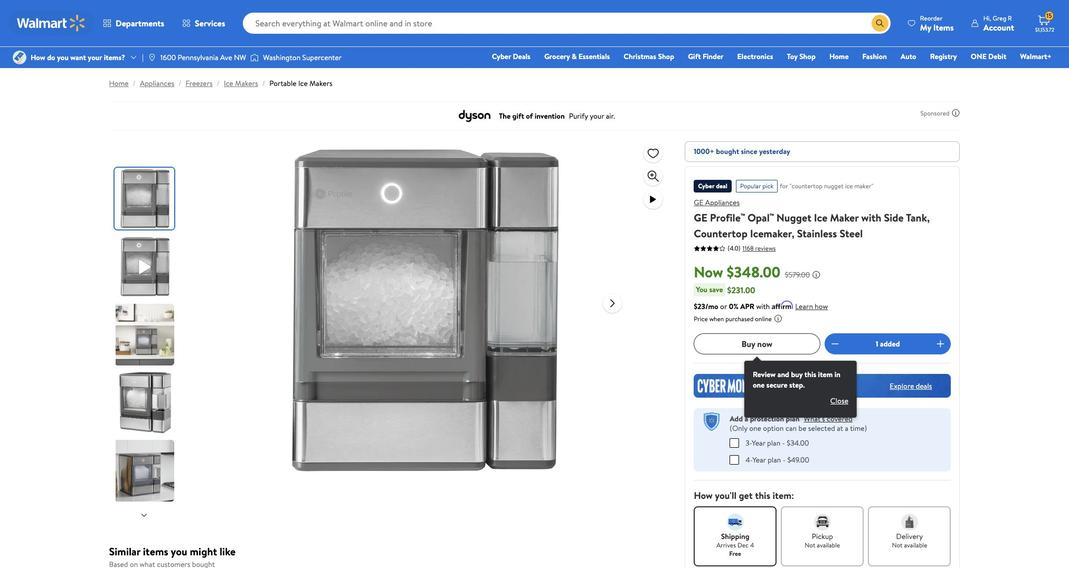 Task type: describe. For each thing, give the bounding box(es) containing it.
0 vertical spatial appliances
[[140, 78, 174, 89]]

buy now button
[[694, 334, 821, 355]]

1 vertical spatial home link
[[109, 78, 129, 89]]

1600
[[160, 52, 176, 63]]

services
[[195, 17, 225, 29]]

how
[[815, 302, 828, 312]]

you save $231.00
[[696, 284, 756, 296]]

cyber deals
[[492, 51, 531, 62]]

2 / from the left
[[179, 78, 181, 89]]

4-
[[746, 455, 753, 466]]

appliances inside ge appliances ge profile™ opal™ nugget ice maker with side tank, countertop icemaker, stainless steel
[[706, 198, 740, 208]]

review and buy this item in one secure step. close
[[753, 370, 849, 407]]

gift finder link
[[684, 51, 729, 62]]

$23/mo or 0% apr with
[[694, 302, 770, 312]]

price when purchased online
[[694, 315, 772, 324]]

electronics
[[738, 51, 774, 62]]

buy
[[791, 370, 803, 380]]

1  added
[[876, 339, 900, 350]]

popular
[[740, 182, 761, 191]]

3 / from the left
[[217, 78, 220, 89]]

delivery
[[897, 532, 923, 542]]

your
[[88, 52, 102, 63]]

one inside add a protection plan what's covered (only one option can be selected at a time)
[[750, 424, 762, 434]]

bought
[[716, 146, 740, 157]]

price
[[694, 315, 708, 324]]

shipping
[[721, 532, 750, 542]]

get
[[739, 489, 753, 503]]

year for 4-
[[753, 455, 766, 466]]

secure
[[767, 380, 788, 391]]

how for how do you want your items?
[[31, 52, 45, 63]]

cyber deal
[[698, 182, 728, 191]]

opal™
[[748, 211, 774, 225]]

(only
[[730, 424, 748, 434]]

ge profile™ opal™ nugget ice maker with side tank, countertop icemaker, stainless steel - image 3 of 11 image
[[114, 304, 176, 366]]

add to favorites list, ge profile™ opal™ nugget ice maker with side tank, countertop icemaker, stainless steel image
[[647, 147, 660, 160]]

view video image
[[647, 193, 660, 206]]

4 / from the left
[[262, 78, 265, 89]]

plan for $34.00
[[768, 438, 781, 449]]

0 horizontal spatial with
[[757, 302, 770, 312]]

home / appliances / freezers / ice makers / portable ice makers
[[109, 78, 333, 89]]

buy now
[[742, 338, 773, 350]]

ge profile™ opal™ nugget ice maker with side tank, countertop icemaker, stainless steel - image 1 of 11 image
[[114, 168, 176, 230]]

items
[[934, 21, 954, 33]]

decrease quantity ge profile™ opal™ nugget ice maker with side tank, countertop icemaker, stainless steel, current quantity 1 image
[[829, 338, 842, 351]]

online
[[755, 315, 772, 324]]

Walmart Site-Wide search field
[[243, 13, 891, 34]]

learn
[[796, 302, 813, 312]]

walmart+
[[1021, 51, 1052, 62]]

nugget
[[777, 211, 812, 225]]

debit
[[989, 51, 1007, 62]]

in
[[835, 370, 841, 380]]

electronics link
[[733, 51, 778, 62]]

essentials
[[579, 51, 610, 62]]

1 horizontal spatial ice
[[298, 78, 308, 89]]

pickup not available
[[805, 532, 841, 550]]

ice for appliances
[[224, 78, 233, 89]]

at
[[837, 424, 844, 434]]

countertop
[[694, 227, 748, 241]]

zoom image modal image
[[647, 170, 660, 183]]

washington supercenter
[[263, 52, 342, 63]]

intent image for shipping image
[[727, 514, 744, 531]]

toy
[[787, 51, 798, 62]]

purchased
[[726, 315, 754, 324]]

cyber deals link
[[487, 51, 536, 62]]

$34.00
[[787, 438, 809, 449]]

stainless
[[797, 227, 838, 241]]

reorder
[[921, 13, 943, 22]]

not for delivery
[[892, 541, 903, 550]]

freezers
[[186, 78, 213, 89]]

registry
[[931, 51, 957, 62]]

you for might
[[171, 545, 187, 559]]

(4.0)
[[728, 244, 741, 253]]

shipping arrives dec 4 free
[[717, 532, 754, 559]]

departments
[[116, 17, 164, 29]]

how do you want your items?
[[31, 52, 125, 63]]

grocery & essentials link
[[540, 51, 615, 62]]

this for get
[[755, 489, 771, 503]]

be
[[799, 424, 807, 434]]

one debit
[[971, 51, 1007, 62]]

toy shop link
[[782, 51, 821, 62]]

maker"
[[855, 182, 874, 191]]

4
[[751, 541, 754, 550]]

ge appliances ge profile™ opal™ nugget ice maker with side tank, countertop icemaker, stainless steel
[[694, 198, 930, 241]]

reorder my items
[[921, 13, 954, 33]]

dec
[[738, 541, 749, 550]]

nugget
[[824, 182, 844, 191]]

plan inside add a protection plan what's covered (only one option can be selected at a time)
[[786, 414, 800, 425]]

want
[[70, 52, 86, 63]]

explore deals link
[[886, 377, 937, 396]]

item
[[818, 370, 833, 380]]

similar
[[109, 545, 140, 559]]

r
[[1008, 13, 1012, 22]]

3-year plan - $34.00
[[746, 438, 809, 449]]

items?
[[104, 52, 125, 63]]

time)
[[851, 424, 867, 434]]

grocery
[[544, 51, 570, 62]]

registry link
[[926, 51, 962, 62]]

christmas
[[624, 51, 657, 62]]

4-year plan - $49.00
[[746, 455, 810, 466]]

4-Year plan - $49.00 checkbox
[[730, 456, 740, 465]]

2 makers from the left
[[310, 78, 333, 89]]

 image for 1600 pennsylvania ave nw
[[148, 53, 156, 62]]

wpp logo image
[[703, 413, 722, 432]]

how you'll get this item:
[[694, 489, 794, 503]]

with inside ge appliances ge profile™ opal™ nugget ice maker with side tank, countertop icemaker, stainless steel
[[862, 211, 882, 225]]

reviews
[[756, 244, 776, 253]]

deals
[[916, 381, 933, 392]]

or
[[720, 302, 727, 312]]

ge profile™ opal™ nugget ice maker with side tank, countertop icemaker, stainless steel image
[[257, 142, 595, 480]]

1 ge from the top
[[694, 198, 704, 208]]

one debit link
[[966, 51, 1012, 62]]

intent image for pickup image
[[814, 514, 831, 531]]

appliances link
[[140, 78, 174, 89]]

christmas shop
[[624, 51, 675, 62]]

steel
[[840, 227, 863, 241]]

item:
[[773, 489, 794, 503]]

search icon image
[[876, 19, 885, 27]]



Task type: locate. For each thing, give the bounding box(es) containing it.
0 vertical spatial how
[[31, 52, 45, 63]]

1 horizontal spatial shop
[[800, 51, 816, 62]]

not inside delivery not available
[[892, 541, 903, 550]]

similar items you might like
[[109, 545, 236, 559]]

ice
[[224, 78, 233, 89], [298, 78, 308, 89], [814, 211, 828, 225]]

3-Year plan - $34.00 checkbox
[[730, 439, 740, 448]]

2 shop from the left
[[800, 51, 816, 62]]

1 vertical spatial plan
[[768, 438, 781, 449]]

1 available from the left
[[817, 541, 841, 550]]

1168
[[743, 244, 754, 253]]

$23/mo
[[694, 302, 719, 312]]

3-
[[746, 438, 752, 449]]

0 vertical spatial home
[[830, 51, 849, 62]]

/ left freezers link
[[179, 78, 181, 89]]

home down items?
[[109, 78, 129, 89]]

with left side at the top of the page
[[862, 211, 882, 225]]

you right do
[[57, 52, 69, 63]]

ge
[[694, 198, 704, 208], [694, 211, 708, 225]]

ge down ge appliances link
[[694, 211, 708, 225]]

this inside review and buy this item in one secure step. close
[[805, 370, 817, 380]]

shop for christmas shop
[[658, 51, 675, 62]]

sponsored
[[921, 109, 950, 118]]

auto link
[[896, 51, 922, 62]]

1 horizontal spatial  image
[[251, 52, 259, 63]]

0 vertical spatial ge
[[694, 198, 704, 208]]

freezers link
[[186, 78, 213, 89]]

0 horizontal spatial home
[[109, 78, 129, 89]]

0%
[[729, 302, 739, 312]]

with
[[862, 211, 882, 225], [757, 302, 770, 312]]

1 vertical spatial with
[[757, 302, 770, 312]]

ge profile™ opal™ nugget ice maker with side tank, countertop icemaker, stainless steel - image 4 of 11 image
[[114, 372, 176, 434]]

 image right |
[[148, 53, 156, 62]]

1 horizontal spatial cyber
[[698, 182, 715, 191]]

1 vertical spatial ge
[[694, 211, 708, 225]]

$1,153.72
[[1036, 26, 1055, 33]]

/ left appliances link
[[133, 78, 136, 89]]

available inside pickup not available
[[817, 541, 841, 550]]

plan for $49.00
[[768, 455, 781, 466]]

1 vertical spatial -
[[783, 455, 786, 466]]

1 vertical spatial year
[[753, 455, 766, 466]]

- for $49.00
[[783, 455, 786, 466]]

2 not from the left
[[892, 541, 903, 550]]

0 vertical spatial -
[[783, 438, 785, 449]]

1 horizontal spatial you
[[171, 545, 187, 559]]

0 vertical spatial year
[[752, 438, 766, 449]]

0 horizontal spatial not
[[805, 541, 816, 550]]

one inside review and buy this item in one secure step. close
[[753, 380, 765, 391]]

year for 3-
[[752, 438, 766, 449]]

makers down supercenter
[[310, 78, 333, 89]]

how
[[31, 52, 45, 63], [694, 489, 713, 503]]

cyber
[[492, 51, 511, 62], [698, 182, 715, 191]]

0 horizontal spatial home link
[[109, 78, 129, 89]]

legal information image
[[774, 315, 783, 323]]

apr
[[741, 302, 755, 312]]

0 horizontal spatial this
[[755, 489, 771, 503]]

yesterday
[[759, 146, 791, 157]]

 image for washington supercenter
[[251, 52, 259, 63]]

1 vertical spatial appliances
[[706, 198, 740, 208]]

0 horizontal spatial makers
[[235, 78, 258, 89]]

icemaker,
[[750, 227, 795, 241]]

this
[[805, 370, 817, 380], [755, 489, 771, 503]]

1600 pennsylvania ave nw
[[160, 52, 246, 63]]

ice up stainless
[[814, 211, 828, 225]]

available for delivery
[[904, 541, 928, 550]]

affirm image
[[772, 301, 794, 310]]

available down intent image for pickup
[[817, 541, 841, 550]]

available for pickup
[[817, 541, 841, 550]]

0 vertical spatial one
[[753, 380, 765, 391]]

/
[[133, 78, 136, 89], [179, 78, 181, 89], [217, 78, 220, 89], [262, 78, 265, 89]]

next media item image
[[607, 297, 619, 310]]

what's covered button
[[804, 414, 853, 425]]

1 horizontal spatial a
[[845, 424, 849, 434]]

when
[[710, 315, 724, 324]]

0 horizontal spatial ice
[[224, 78, 233, 89]]

buy
[[742, 338, 756, 350]]

1 horizontal spatial how
[[694, 489, 713, 503]]

/ right freezers link
[[217, 78, 220, 89]]

cyber for cyber deals
[[492, 51, 511, 62]]

this right the buy
[[805, 370, 817, 380]]

side
[[884, 211, 904, 225]]

2 available from the left
[[904, 541, 928, 550]]

0 horizontal spatial appliances
[[140, 78, 174, 89]]

learn how button
[[796, 302, 828, 313]]

shop for toy shop
[[800, 51, 816, 62]]

option
[[763, 424, 784, 434]]

 image
[[251, 52, 259, 63], [148, 53, 156, 62]]

this right get
[[755, 489, 771, 503]]

available down intent image for delivery at the bottom right of page
[[904, 541, 928, 550]]

0 horizontal spatial a
[[745, 414, 749, 425]]

0 vertical spatial with
[[862, 211, 882, 225]]

now
[[694, 262, 724, 283]]

"countertop
[[790, 182, 823, 191]]

what's
[[804, 414, 825, 425]]

with up the online
[[757, 302, 770, 312]]

home for home
[[830, 51, 849, 62]]

ge appliances link
[[694, 198, 740, 208]]

ice inside ge appliances ge profile™ opal™ nugget ice maker with side tank, countertop icemaker, stainless steel
[[814, 211, 828, 225]]

cyber for cyber deal
[[698, 182, 715, 191]]

one left the secure in the bottom of the page
[[753, 380, 765, 391]]

pennsylvania
[[178, 52, 218, 63]]

next image image
[[140, 512, 148, 520]]

learn more about strikethrough prices image
[[813, 271, 821, 279]]

arrives
[[717, 541, 736, 550]]

home link down items?
[[109, 78, 129, 89]]

now
[[758, 338, 773, 350]]

home left fashion
[[830, 51, 849, 62]]

ice for ge
[[814, 211, 828, 225]]

how left do
[[31, 52, 45, 63]]

not down intent image for delivery at the bottom right of page
[[892, 541, 903, 550]]

1 horizontal spatial home
[[830, 51, 849, 62]]

for
[[780, 182, 788, 191]]

like
[[220, 545, 236, 559]]

1 horizontal spatial with
[[862, 211, 882, 225]]

1 makers from the left
[[235, 78, 258, 89]]

home for home / appliances / freezers / ice makers / portable ice makers
[[109, 78, 129, 89]]

0 vertical spatial this
[[805, 370, 817, 380]]

ice
[[845, 182, 853, 191]]

year right '4-year plan - $49.00' checkbox
[[753, 455, 766, 466]]

washington
[[263, 52, 301, 63]]

1 not from the left
[[805, 541, 816, 550]]

plan down option
[[768, 438, 781, 449]]

available inside delivery not available
[[904, 541, 928, 550]]

not
[[805, 541, 816, 550], [892, 541, 903, 550]]

do
[[47, 52, 55, 63]]

0 vertical spatial home link
[[825, 51, 854, 62]]

year up the 4-
[[752, 438, 766, 449]]

a right the at
[[845, 424, 849, 434]]

home
[[830, 51, 849, 62], [109, 78, 129, 89]]

shop right the toy
[[800, 51, 816, 62]]

this for buy
[[805, 370, 817, 380]]

appliances
[[140, 78, 174, 89], [706, 198, 740, 208]]

0 vertical spatial cyber
[[492, 51, 511, 62]]

appliances up 'profile™'
[[706, 198, 740, 208]]

you
[[696, 285, 708, 295]]

0 vertical spatial plan
[[786, 414, 800, 425]]

you for want
[[57, 52, 69, 63]]

account
[[984, 21, 1015, 33]]

how left the you'll
[[694, 489, 713, 503]]

explore deals
[[890, 381, 933, 392]]

2 vertical spatial plan
[[768, 455, 781, 466]]

0 horizontal spatial  image
[[148, 53, 156, 62]]

1 / from the left
[[133, 78, 136, 89]]

1
[[876, 339, 879, 350]]

items
[[143, 545, 168, 559]]

ad disclaimer and feedback for skylinedisplayad image
[[952, 109, 961, 117]]

maker
[[830, 211, 859, 225]]

portable
[[269, 78, 297, 89]]

1 vertical spatial how
[[694, 489, 713, 503]]

1 vertical spatial this
[[755, 489, 771, 503]]

pick
[[763, 182, 774, 191]]

2 ge from the top
[[694, 211, 708, 225]]

cyber left deals
[[492, 51, 511, 62]]

portable ice makers link
[[269, 78, 333, 89]]

not inside pickup not available
[[805, 541, 816, 550]]

0 horizontal spatial you
[[57, 52, 69, 63]]

$49.00
[[788, 455, 810, 466]]

shop right christmas
[[658, 51, 675, 62]]

1168 reviews link
[[741, 244, 776, 253]]

one
[[971, 51, 987, 62]]

cyber monday deals image
[[694, 374, 952, 398]]

1 horizontal spatial available
[[904, 541, 928, 550]]

hi,
[[984, 13, 992, 22]]

1 horizontal spatial makers
[[310, 78, 333, 89]]

increase quantity ge profile™ opal™ nugget ice maker with side tank, countertop icemaker, stainless steel, current quantity 1 image
[[935, 338, 947, 351]]

now $348.00
[[694, 262, 781, 283]]

one up 3- on the bottom right of page
[[750, 424, 762, 434]]

gift
[[688, 51, 701, 62]]

makers
[[235, 78, 258, 89], [310, 78, 333, 89]]

not down intent image for pickup
[[805, 541, 816, 550]]

1 vertical spatial one
[[750, 424, 762, 434]]

ice right portable
[[298, 78, 308, 89]]

15
[[1047, 11, 1053, 20]]

ge profile™ opal™ nugget ice maker with side tank, countertop icemaker, stainless steel - image 2 of 11 image
[[114, 236, 176, 298]]

nw
[[234, 52, 246, 63]]

christmas shop link
[[619, 51, 679, 62]]

free
[[730, 550, 742, 559]]

appliances down 1600
[[140, 78, 174, 89]]

you right items
[[171, 545, 187, 559]]

Search search field
[[243, 13, 891, 34]]

add
[[730, 414, 743, 425]]

1000+ bought since yesterday
[[694, 146, 791, 157]]

- left $34.00
[[783, 438, 785, 449]]

 image right nw
[[251, 52, 259, 63]]

makers down nw
[[235, 78, 258, 89]]

1000+
[[694, 146, 715, 157]]

0 horizontal spatial available
[[817, 541, 841, 550]]

ge profile™ opal™ nugget ice maker with side tank, countertop icemaker, stainless steel - image 5 of 11 image
[[114, 441, 176, 502]]

walmart image
[[17, 15, 86, 32]]

-
[[783, 438, 785, 449], [783, 455, 786, 466]]

1 vertical spatial you
[[171, 545, 187, 559]]

- for $34.00
[[783, 438, 785, 449]]

plan right option
[[786, 414, 800, 425]]

- left $49.00
[[783, 455, 786, 466]]

my
[[921, 21, 932, 33]]

cyber left deal
[[698, 182, 715, 191]]

1 shop from the left
[[658, 51, 675, 62]]

hi, greg r account
[[984, 13, 1015, 33]]

intent image for delivery image
[[902, 514, 918, 531]]

1 horizontal spatial this
[[805, 370, 817, 380]]

2 horizontal spatial ice
[[814, 211, 828, 225]]

/ left portable
[[262, 78, 265, 89]]

0 horizontal spatial how
[[31, 52, 45, 63]]

add a protection plan what's covered (only one option can be selected at a time)
[[730, 414, 867, 434]]

0 horizontal spatial cyber
[[492, 51, 511, 62]]

0 vertical spatial you
[[57, 52, 69, 63]]

fashion link
[[858, 51, 892, 62]]

ge down cyber deal
[[694, 198, 704, 208]]

not for pickup
[[805, 541, 816, 550]]

how for how you'll get this item:
[[694, 489, 713, 503]]

1 vertical spatial home
[[109, 78, 129, 89]]

 image
[[13, 51, 26, 64]]

a right add
[[745, 414, 749, 425]]

0 horizontal spatial shop
[[658, 51, 675, 62]]

ice down ave
[[224, 78, 233, 89]]

plan down "3-year plan - $34.00"
[[768, 455, 781, 466]]

1 horizontal spatial not
[[892, 541, 903, 550]]

1 horizontal spatial appliances
[[706, 198, 740, 208]]

1 vertical spatial cyber
[[698, 182, 715, 191]]

for "countertop nugget ice maker"
[[780, 182, 874, 191]]

home link left fashion
[[825, 51, 854, 62]]

1 horizontal spatial home link
[[825, 51, 854, 62]]



Task type: vqa. For each thing, say whether or not it's contained in the screenshot.
78 reviews link at the top of page
no



